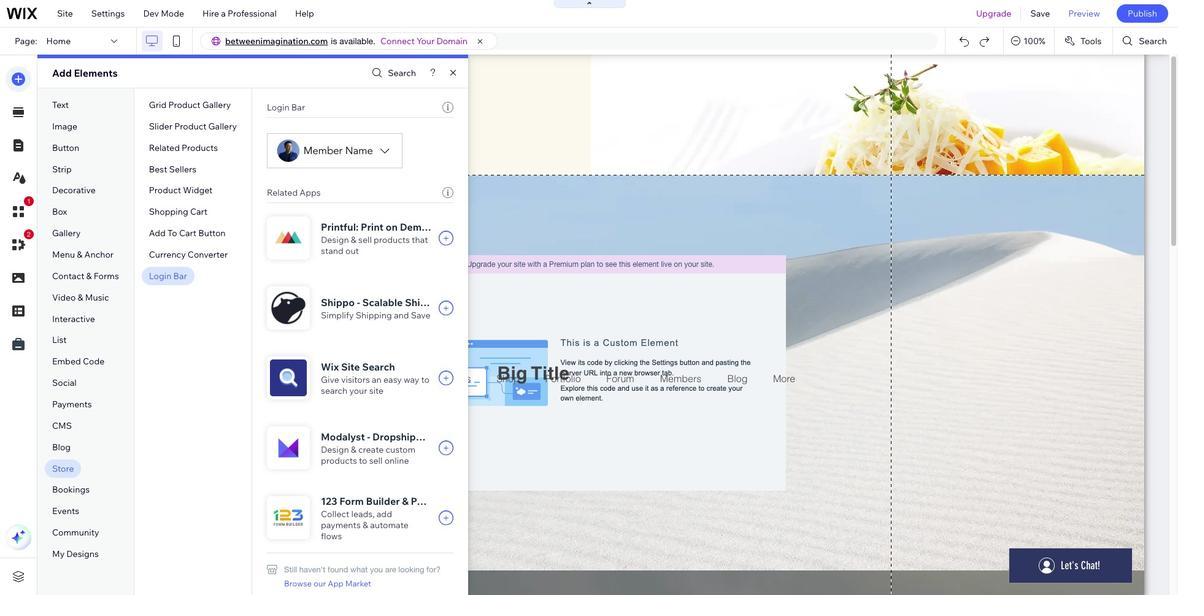 Task type: locate. For each thing, give the bounding box(es) containing it.
1 vertical spatial to
[[359, 455, 367, 466]]

print
[[361, 221, 383, 233]]

cms
[[52, 420, 72, 431]]

market
[[345, 579, 371, 588]]

0 horizontal spatial add
[[52, 67, 72, 79]]

0 vertical spatial related
[[149, 142, 180, 153]]

stand
[[321, 245, 344, 256]]

1 horizontal spatial bar
[[291, 102, 305, 113]]

scalable
[[362, 296, 403, 309]]

cart down widget
[[190, 206, 207, 217]]

0 horizontal spatial search button
[[369, 64, 416, 82]]

0 horizontal spatial site
[[57, 8, 73, 19]]

1 horizontal spatial -
[[367, 431, 370, 443]]

to inside "modalyst - dropshipping design & create custom products to sell online"
[[359, 455, 367, 466]]

1 vertical spatial login
[[149, 271, 171, 282]]

out
[[345, 245, 359, 256]]

payments right builder
[[411, 495, 457, 507]]

site up visitors
[[341, 361, 360, 373]]

0 vertical spatial design
[[321, 234, 349, 245]]

shopping cart
[[149, 206, 207, 217]]

payments down social
[[52, 399, 92, 410]]

save right and
[[411, 310, 430, 321]]

sell left online
[[369, 455, 383, 466]]

professional
[[228, 8, 277, 19]]

products for demand
[[374, 234, 410, 245]]

gallery up the products
[[208, 121, 237, 132]]

leads,
[[351, 509, 375, 520]]

product up shopping
[[149, 185, 181, 196]]

login bar
[[267, 102, 305, 113], [149, 271, 187, 282]]

0 horizontal spatial related
[[149, 142, 180, 153]]

- for shippo
[[357, 296, 360, 309]]

to right way
[[421, 374, 429, 385]]

gallery
[[202, 99, 231, 110], [208, 121, 237, 132], [52, 228, 81, 239]]

currency converter
[[149, 249, 228, 260]]

cart right to
[[179, 228, 196, 239]]

products down on
[[374, 234, 410, 245]]

0 vertical spatial bar
[[291, 102, 305, 113]]

& left add
[[363, 520, 368, 531]]

& inside "modalyst - dropshipping design & create custom products to sell online"
[[351, 444, 356, 455]]

0 vertical spatial save
[[1030, 8, 1050, 19]]

1 horizontal spatial to
[[421, 374, 429, 385]]

0 horizontal spatial to
[[359, 455, 367, 466]]

gallery up slider product gallery
[[202, 99, 231, 110]]

& right menu
[[77, 249, 82, 260]]

0 horizontal spatial login bar
[[149, 271, 187, 282]]

1 horizontal spatial search button
[[1113, 28, 1178, 55]]

search
[[321, 385, 347, 396]]

anchor
[[84, 249, 114, 260]]

site
[[369, 385, 384, 396]]

shopping
[[149, 206, 188, 217]]

related left the apps
[[267, 187, 298, 198]]

best sellers
[[149, 164, 196, 175]]

& down printful:
[[351, 234, 356, 245]]

gallery up menu
[[52, 228, 81, 239]]

0 vertical spatial login
[[267, 102, 289, 113]]

1 vertical spatial related
[[267, 187, 298, 198]]

browse our app market
[[284, 579, 371, 588]]

site
[[57, 8, 73, 19], [341, 361, 360, 373]]

design inside "modalyst - dropshipping design & create custom products to sell online"
[[321, 444, 349, 455]]

1 vertical spatial design
[[321, 444, 349, 455]]

cart
[[190, 206, 207, 217], [179, 228, 196, 239]]

1 vertical spatial payments
[[411, 495, 457, 507]]

1 vertical spatial gallery
[[208, 121, 237, 132]]

- up create
[[367, 431, 370, 443]]

save up 100%
[[1030, 8, 1050, 19]]

1 horizontal spatial login
[[267, 102, 289, 113]]

search down is available. connect your domain
[[388, 67, 416, 79]]

gallery for grid product gallery
[[202, 99, 231, 110]]

list
[[52, 335, 67, 346]]

your
[[349, 385, 367, 396]]

0 horizontal spatial products
[[321, 455, 357, 466]]

bar
[[291, 102, 305, 113], [173, 271, 187, 282]]

domain
[[437, 36, 468, 47]]

browse
[[284, 579, 312, 588]]

0 vertical spatial -
[[357, 296, 360, 309]]

0 vertical spatial login bar
[[267, 102, 305, 113]]

1 horizontal spatial button
[[198, 228, 226, 239]]

- right shippo
[[357, 296, 360, 309]]

related down slider
[[149, 142, 180, 153]]

search up "an"
[[362, 361, 395, 373]]

video & music
[[52, 292, 109, 303]]

123 form builder & payments collect leads, add payments & automate flows
[[321, 495, 457, 542]]

0 vertical spatial to
[[421, 374, 429, 385]]

products down modalyst
[[321, 455, 357, 466]]

related
[[149, 142, 180, 153], [267, 187, 298, 198]]

way
[[404, 374, 419, 385]]

1 horizontal spatial site
[[341, 361, 360, 373]]

add left to
[[149, 228, 166, 239]]

2 button
[[6, 229, 34, 258]]

&
[[351, 234, 356, 245], [77, 249, 82, 260], [86, 271, 92, 282], [78, 292, 83, 303], [351, 444, 356, 455], [402, 495, 409, 507], [363, 520, 368, 531]]

2 vertical spatial search
[[362, 361, 395, 373]]

sell inside printful: print on demand design & sell products that stand out
[[358, 234, 372, 245]]

1 horizontal spatial add
[[149, 228, 166, 239]]

form
[[339, 495, 364, 507]]

converter
[[188, 249, 228, 260]]

0 vertical spatial gallery
[[202, 99, 231, 110]]

shipping up and
[[405, 296, 448, 309]]

- inside "modalyst - dropshipping design & create custom products to sell online"
[[367, 431, 370, 443]]

to
[[421, 374, 429, 385], [359, 455, 367, 466]]

add up text
[[52, 67, 72, 79]]

social
[[52, 377, 77, 389]]

our
[[314, 579, 326, 588]]

what
[[350, 565, 368, 574]]

embed code
[[52, 356, 104, 367]]

store
[[52, 463, 74, 474]]

1 horizontal spatial save
[[1030, 8, 1050, 19]]

search button down publish
[[1113, 28, 1178, 55]]

gallery for slider product gallery
[[208, 121, 237, 132]]

add for add elements
[[52, 67, 72, 79]]

& right builder
[[402, 495, 409, 507]]

0 vertical spatial search button
[[1113, 28, 1178, 55]]

0 horizontal spatial shipping
[[356, 310, 392, 321]]

design inside printful: print on demand design & sell products that stand out
[[321, 234, 349, 245]]

menu
[[52, 249, 75, 260]]

products for design
[[321, 455, 357, 466]]

preview
[[1068, 8, 1100, 19]]

0 vertical spatial search
[[1139, 36, 1167, 47]]

modalyst - dropshipping design & create custom products to sell online
[[321, 431, 437, 466]]

online
[[384, 455, 409, 466]]

1 vertical spatial add
[[149, 228, 166, 239]]

sell
[[358, 234, 372, 245], [369, 455, 383, 466]]

1 vertical spatial search button
[[369, 64, 416, 82]]

0 vertical spatial add
[[52, 67, 72, 79]]

create
[[358, 444, 384, 455]]

1 vertical spatial login bar
[[149, 271, 187, 282]]

image
[[52, 121, 77, 132]]

0 vertical spatial payments
[[52, 399, 92, 410]]

payments
[[52, 399, 92, 410], [411, 495, 457, 507]]

1
[[27, 198, 31, 205]]

add
[[377, 509, 392, 520]]

button down image
[[52, 142, 79, 153]]

wix site search give visitors an easy way to search your site
[[321, 361, 429, 396]]

preview button
[[1059, 0, 1109, 27]]

tools button
[[1055, 28, 1113, 55]]

1 vertical spatial save
[[411, 310, 430, 321]]

apps
[[300, 187, 321, 198]]

0 horizontal spatial button
[[52, 142, 79, 153]]

available.
[[340, 36, 375, 46]]

- inside shippo - scalable shipping simplify shipping and save
[[357, 296, 360, 309]]

music
[[85, 292, 109, 303]]

menu & anchor
[[52, 249, 114, 260]]

related products
[[149, 142, 218, 153]]

hire a professional
[[203, 8, 277, 19]]

0 vertical spatial product
[[168, 99, 200, 110]]

1 horizontal spatial login bar
[[267, 102, 305, 113]]

0 horizontal spatial -
[[357, 296, 360, 309]]

best
[[149, 164, 167, 175]]

search button down the connect
[[369, 64, 416, 82]]

add for add to cart button
[[149, 228, 166, 239]]

button up converter
[[198, 228, 226, 239]]

products inside printful: print on demand design & sell products that stand out
[[374, 234, 410, 245]]

bookings
[[52, 484, 90, 495]]

1 design from the top
[[321, 234, 349, 245]]

0 vertical spatial sell
[[358, 234, 372, 245]]

search down publish button
[[1139, 36, 1167, 47]]

design down modalyst
[[321, 444, 349, 455]]

& down modalyst
[[351, 444, 356, 455]]

slider
[[149, 121, 172, 132]]

code
[[83, 356, 104, 367]]

1 vertical spatial bar
[[173, 271, 187, 282]]

to inside the wix site search give visitors an easy way to search your site
[[421, 374, 429, 385]]

site inside the wix site search give visitors an easy way to search your site
[[341, 361, 360, 373]]

design down printful:
[[321, 234, 349, 245]]

0 horizontal spatial save
[[411, 310, 430, 321]]

button
[[52, 142, 79, 153], [198, 228, 226, 239]]

site up home
[[57, 8, 73, 19]]

to down modalyst
[[359, 455, 367, 466]]

1 horizontal spatial products
[[374, 234, 410, 245]]

1 vertical spatial sell
[[369, 455, 383, 466]]

1 vertical spatial site
[[341, 361, 360, 373]]

100% button
[[1004, 28, 1054, 55]]

grid
[[149, 99, 166, 110]]

product
[[168, 99, 200, 110], [174, 121, 206, 132], [149, 185, 181, 196]]

my
[[52, 549, 65, 560]]

1 horizontal spatial related
[[267, 187, 298, 198]]

sell down print
[[358, 234, 372, 245]]

products inside "modalyst - dropshipping design & create custom products to sell online"
[[321, 455, 357, 466]]

1 horizontal spatial payments
[[411, 495, 457, 507]]

0 horizontal spatial bar
[[173, 271, 187, 282]]

1 vertical spatial product
[[174, 121, 206, 132]]

2 design from the top
[[321, 444, 349, 455]]

app
[[328, 579, 343, 588]]

0 horizontal spatial payments
[[52, 399, 92, 410]]

collect
[[321, 509, 349, 520]]

product down grid product gallery
[[174, 121, 206, 132]]

my designs
[[52, 549, 99, 560]]

0 vertical spatial site
[[57, 8, 73, 19]]

shipping down scalable in the left of the page
[[356, 310, 392, 321]]

printful:
[[321, 221, 359, 233]]

& inside printful: print on demand design & sell products that stand out
[[351, 234, 356, 245]]

1 vertical spatial products
[[321, 455, 357, 466]]

0 vertical spatial products
[[374, 234, 410, 245]]

currency
[[149, 249, 186, 260]]

0 vertical spatial shipping
[[405, 296, 448, 309]]

product up slider product gallery
[[168, 99, 200, 110]]

1 vertical spatial -
[[367, 431, 370, 443]]



Task type: vqa. For each thing, say whether or not it's contained in the screenshot.


Task type: describe. For each thing, give the bounding box(es) containing it.
still
[[284, 565, 297, 574]]

box
[[52, 206, 67, 217]]

betweenimagination.com
[[225, 36, 328, 47]]

123
[[321, 495, 337, 507]]

embed
[[52, 356, 81, 367]]

elements
[[74, 67, 118, 79]]

product for slider
[[174, 121, 206, 132]]

demand
[[400, 221, 439, 233]]

add to cart button
[[149, 228, 226, 239]]

events
[[52, 506, 79, 517]]

wix
[[321, 361, 339, 373]]

2 vertical spatial gallery
[[52, 228, 81, 239]]

community
[[52, 527, 99, 538]]

grid product gallery
[[149, 99, 231, 110]]

dropshipping
[[372, 431, 437, 443]]

related for related products
[[149, 142, 180, 153]]

save button
[[1021, 0, 1059, 27]]

to
[[168, 228, 177, 239]]

products
[[182, 142, 218, 153]]

flows
[[321, 531, 342, 542]]

modalyst
[[321, 431, 365, 443]]

is available. connect your domain
[[331, 36, 468, 47]]

slider product gallery
[[149, 121, 237, 132]]

1 vertical spatial cart
[[179, 228, 196, 239]]

payments
[[321, 520, 361, 531]]

1 button
[[6, 196, 34, 225]]

to for dropshipping
[[359, 455, 367, 466]]

help
[[295, 8, 314, 19]]

related apps
[[267, 187, 321, 198]]

contact
[[52, 271, 84, 282]]

related for related apps
[[267, 187, 298, 198]]

0 vertical spatial cart
[[190, 206, 207, 217]]

decorative
[[52, 185, 96, 196]]

shippo
[[321, 296, 355, 309]]

is
[[331, 36, 337, 46]]

on
[[386, 221, 398, 233]]

you
[[370, 565, 383, 574]]

& left forms
[[86, 271, 92, 282]]

looking
[[398, 565, 424, 574]]

save inside button
[[1030, 8, 1050, 19]]

still haven't found what you are looking for?
[[284, 565, 441, 574]]

tools
[[1080, 36, 1102, 47]]

contact & forms
[[52, 271, 119, 282]]

0 vertical spatial button
[[52, 142, 79, 153]]

1 vertical spatial shipping
[[356, 310, 392, 321]]

dev
[[143, 8, 159, 19]]

haven't
[[299, 565, 325, 574]]

1 vertical spatial search
[[388, 67, 416, 79]]

publish
[[1128, 8, 1157, 19]]

search inside the wix site search give visitors an easy way to search your site
[[362, 361, 395, 373]]

& right the video
[[78, 292, 83, 303]]

custom
[[386, 444, 415, 455]]

an
[[372, 374, 382, 385]]

product for grid
[[168, 99, 200, 110]]

interactive
[[52, 313, 95, 324]]

upgrade
[[976, 8, 1011, 19]]

give
[[321, 374, 339, 385]]

product widget
[[149, 185, 213, 196]]

settings
[[91, 8, 125, 19]]

forms
[[94, 271, 119, 282]]

automate
[[370, 520, 409, 531]]

shippo - scalable shipping simplify shipping and save
[[321, 296, 448, 321]]

your
[[417, 36, 435, 47]]

2 vertical spatial product
[[149, 185, 181, 196]]

1 horizontal spatial shipping
[[405, 296, 448, 309]]

blog
[[52, 442, 71, 453]]

text
[[52, 99, 69, 110]]

mode
[[161, 8, 184, 19]]

add elements
[[52, 67, 118, 79]]

for?
[[427, 565, 441, 574]]

hire
[[203, 8, 219, 19]]

sellers
[[169, 164, 196, 175]]

0 horizontal spatial login
[[149, 271, 171, 282]]

publish button
[[1117, 4, 1168, 23]]

1 vertical spatial button
[[198, 228, 226, 239]]

widget
[[183, 185, 213, 196]]

save inside shippo - scalable shipping simplify shipping and save
[[411, 310, 430, 321]]

- for modalyst
[[367, 431, 370, 443]]

simplify
[[321, 310, 354, 321]]

to for search
[[421, 374, 429, 385]]

sell inside "modalyst - dropshipping design & create custom products to sell online"
[[369, 455, 383, 466]]

and
[[394, 310, 409, 321]]

are
[[385, 565, 396, 574]]

easy
[[383, 374, 402, 385]]

video
[[52, 292, 76, 303]]

100%
[[1024, 36, 1045, 47]]

printful: print on demand design & sell products that stand out
[[321, 221, 439, 256]]

found
[[328, 565, 348, 574]]

dev mode
[[143, 8, 184, 19]]

2
[[27, 231, 31, 238]]

payments inside 123 form builder & payments collect leads, add payments & automate flows
[[411, 495, 457, 507]]

visitors
[[341, 374, 370, 385]]

home
[[46, 36, 71, 47]]



